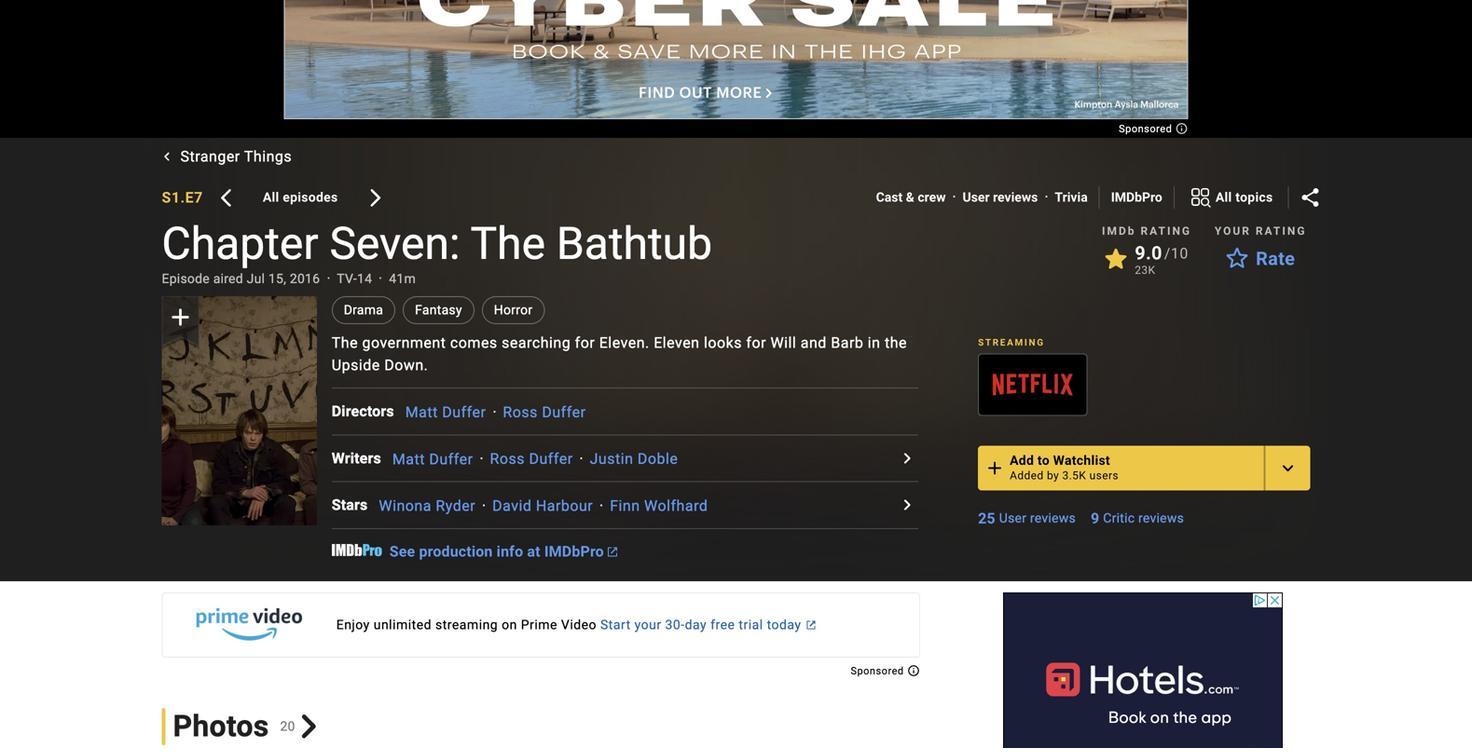 Task type: locate. For each thing, give the bounding box(es) containing it.
1 vertical spatial ross
[[490, 450, 525, 468]]

30-
[[665, 618, 685, 633]]

1 horizontal spatial for
[[746, 334, 766, 352]]

2 all from the left
[[263, 190, 279, 205]]

cast
[[876, 190, 903, 205]]

duffer for the matt duffer button to the bottom
[[429, 450, 473, 468]]

all left episodes
[[263, 190, 279, 205]]

rating up /
[[1141, 225, 1192, 238]]

see production info at imdbpro button
[[389, 542, 617, 561]]

41m
[[389, 271, 416, 287]]

1 horizontal spatial imdbpro
[[1111, 190, 1162, 205]]

matt duffer
[[405, 403, 486, 421], [392, 450, 473, 468]]

imdbpro button
[[1111, 188, 1162, 207]]

stranger
[[180, 148, 240, 165]]

david harbour button
[[492, 497, 593, 515]]

matt duffer button
[[405, 403, 486, 421], [392, 450, 473, 468]]

see full cast and crew image
[[896, 447, 918, 470], [896, 494, 918, 517]]

1 vertical spatial see full cast and crew image
[[896, 494, 918, 517]]

1 vertical spatial user
[[999, 511, 1027, 526]]

14
[[357, 271, 372, 287]]

reviews inside button
[[993, 190, 1038, 205]]

9
[[1091, 510, 1099, 528]]

matt up winona
[[392, 450, 425, 468]]

0 vertical spatial imdbpro
[[1111, 190, 1162, 205]]

categories image
[[1189, 186, 1212, 209]]

start your 30-day free trial today
[[600, 618, 801, 633]]

rate button
[[1215, 242, 1306, 276]]

trivia
[[1055, 190, 1088, 205]]

25 user reviews
[[978, 510, 1076, 528]]

ross duffer down searching
[[503, 403, 586, 421]]

2 rating from the left
[[1256, 225, 1307, 238]]

see full cast and crew image left add icon
[[896, 447, 918, 470]]

for left will
[[746, 334, 766, 352]]

for left the 'eleven.'
[[575, 334, 595, 352]]

sponsored
[[1119, 123, 1175, 135], [851, 666, 907, 677]]

1 vertical spatial the
[[332, 334, 358, 352]]

10
[[1171, 245, 1189, 262]]

all for all topics
[[1216, 190, 1232, 205]]

cast & crew
[[876, 190, 946, 205]]

imdbpro left launch inline icon
[[544, 543, 604, 561]]

see full cast and crew image for wolfhard
[[896, 494, 918, 517]]

1 horizontal spatial sponsored
[[1119, 123, 1175, 135]]

your
[[635, 618, 662, 633]]

matt duffer up winona ryder
[[392, 450, 473, 468]]

0 vertical spatial matt
[[405, 403, 438, 421]]

0 vertical spatial ross
[[503, 403, 538, 421]]

duffer for topmost the matt duffer button
[[442, 403, 486, 421]]

free
[[711, 618, 735, 633]]

ross duffer up "david harbour"
[[490, 450, 573, 468]]

9.0
[[1135, 242, 1162, 264]]

all right categories image
[[1216, 190, 1232, 205]]

horror
[[494, 303, 533, 318]]

horror button
[[482, 296, 545, 324]]

topics
[[1236, 190, 1273, 205]]

0 vertical spatial ross duffer
[[503, 403, 586, 421]]

looks
[[704, 334, 742, 352]]

to
[[1038, 453, 1050, 468]]

1 vertical spatial sponsored
[[851, 666, 907, 677]]

1 see full cast and crew image from the top
[[896, 447, 918, 470]]

0 vertical spatial sponsored
[[1119, 123, 1175, 135]]

info
[[497, 543, 523, 561]]

1 all from the left
[[1216, 190, 1232, 205]]

1 vertical spatial matt duffer
[[392, 450, 473, 468]]

0 horizontal spatial imdbpro
[[544, 543, 604, 561]]

episode aired jul 15, 2016
[[162, 271, 320, 287]]

chevron right inline image
[[297, 715, 321, 739]]

chapter seven: the bathtub
[[162, 218, 712, 270]]

the
[[885, 334, 907, 352]]

ross duffer button down searching
[[503, 403, 586, 421]]

imdbpro up imdb rating
[[1111, 190, 1162, 205]]

the up upside
[[332, 334, 358, 352]]

episode
[[162, 271, 210, 287]]

user reviews
[[963, 190, 1038, 205]]

drama
[[344, 303, 383, 318]]

duffer
[[442, 403, 486, 421], [542, 403, 586, 421], [429, 450, 473, 468], [529, 450, 573, 468]]

all inside all episodes button
[[263, 190, 279, 205]]

1 vertical spatial imdbpro
[[544, 543, 604, 561]]

0 vertical spatial see full cast and crew image
[[896, 447, 918, 470]]

matt duffer button up winona ryder
[[392, 450, 473, 468]]

see production info at imdbpro
[[389, 543, 604, 561]]

stranger things
[[180, 148, 292, 165]]

trivia button
[[1055, 188, 1088, 207]]

winona
[[379, 497, 432, 515]]

the
[[470, 218, 545, 270], [332, 334, 358, 352]]

justin doble
[[590, 450, 678, 468]]

1 horizontal spatial rating
[[1256, 225, 1307, 238]]

matt down down.
[[405, 403, 438, 421]]

previous episode image
[[214, 186, 237, 209]]

user right 25
[[999, 511, 1027, 526]]

reviews left trivia
[[993, 190, 1038, 205]]

ross duffer button for the matt duffer button to the bottom
[[490, 450, 573, 468]]

production
[[419, 543, 493, 561]]

rating
[[1141, 225, 1192, 238], [1256, 225, 1307, 238]]

0 vertical spatial matt duffer
[[405, 403, 486, 421]]

reviews left 9
[[1030, 511, 1076, 526]]

user right crew
[[963, 190, 990, 205]]

start
[[600, 618, 631, 633]]

duffer down searching
[[542, 403, 586, 421]]

in
[[868, 334, 881, 352]]

tv-14
[[337, 271, 372, 287]]

matt duffer for the matt duffer button to the bottom
[[392, 450, 473, 468]]

sponsored content section
[[284, 0, 1188, 135]]

ryder
[[436, 497, 476, 515]]

share on social media image
[[1299, 186, 1322, 209]]

duffer up ryder on the bottom
[[429, 450, 473, 468]]

0 horizontal spatial all
[[263, 190, 279, 205]]

user
[[963, 190, 990, 205], [999, 511, 1027, 526]]

2 see full cast and crew image from the top
[[896, 494, 918, 517]]

justin doble button
[[590, 450, 678, 468]]

all inside all topics button
[[1216, 190, 1232, 205]]

reviews inside 25 user reviews
[[1030, 511, 1076, 526]]

winona ryder, natalia dyer, and charlie heaton in stranger things (2016) image
[[162, 297, 317, 526]]

watch on netflix image
[[979, 355, 1087, 415]]

1 horizontal spatial all
[[1216, 190, 1232, 205]]

today
[[767, 618, 801, 633]]

sponsored inside section
[[1119, 123, 1175, 135]]

ross down searching
[[503, 403, 538, 421]]

finn wolfhard button
[[610, 497, 708, 515]]

drama button
[[332, 296, 395, 324]]

duffer up "david harbour"
[[529, 450, 573, 468]]

reviews for 9
[[1138, 511, 1184, 526]]

2016
[[290, 271, 320, 287]]

all episodes button
[[248, 181, 353, 214]]

rating up the "rate" at the top
[[1256, 225, 1307, 238]]

23k
[[1135, 264, 1156, 277]]

3.5k
[[1062, 469, 1086, 482]]

imdbpro
[[1111, 190, 1162, 205], [544, 543, 604, 561]]

group
[[162, 296, 317, 526], [978, 354, 1088, 416]]

ross up david
[[490, 450, 525, 468]]

0 vertical spatial ross duffer button
[[503, 403, 586, 421]]

the up horror
[[470, 218, 545, 270]]

matt duffer down down.
[[405, 403, 486, 421]]

1 vertical spatial ross duffer
[[490, 450, 573, 468]]

see full cast and crew image left 25
[[896, 494, 918, 517]]

ross duffer button up "david harbour"
[[490, 450, 573, 468]]

reviews right critic
[[1138, 511, 1184, 526]]

reviews
[[993, 190, 1038, 205], [1030, 511, 1076, 526], [1138, 511, 1184, 526]]

start your 30-day free trial today link
[[162, 593, 920, 658]]

eleven
[[654, 334, 700, 352]]

rating for your rating
[[1256, 225, 1307, 238]]

1 rating from the left
[[1141, 225, 1192, 238]]

1 vertical spatial ross duffer button
[[490, 450, 573, 468]]

advertisement region
[[1003, 593, 1283, 749]]

cast & crew button
[[876, 188, 946, 207]]

matt
[[405, 403, 438, 421], [392, 450, 425, 468]]

the inside the government comes searching for eleven. eleven looks for will and barb in the upside down.
[[332, 334, 358, 352]]

reviews inside the 9 critic reviews
[[1138, 511, 1184, 526]]

doble
[[638, 450, 678, 468]]

0 horizontal spatial user
[[963, 190, 990, 205]]

ross duffer button
[[503, 403, 586, 421], [490, 450, 573, 468]]

0 horizontal spatial rating
[[1141, 225, 1192, 238]]

reviews for 25
[[1030, 511, 1076, 526]]

s1
[[162, 189, 180, 207]]

ross
[[503, 403, 538, 421], [490, 450, 525, 468]]

1 horizontal spatial user
[[999, 511, 1027, 526]]

0 vertical spatial user
[[963, 190, 990, 205]]

matt duffer button down down.
[[405, 403, 486, 421]]

user reviews button
[[963, 188, 1038, 207]]

see full cast and crew element
[[332, 401, 405, 423]]

0 horizontal spatial the
[[332, 334, 358, 352]]

duffer down comes
[[442, 403, 486, 421]]

0 horizontal spatial for
[[575, 334, 595, 352]]

1 horizontal spatial the
[[470, 218, 545, 270]]



Task type: describe. For each thing, give the bounding box(es) containing it.
finn wolfhard
[[610, 497, 708, 515]]

trial
[[739, 618, 763, 633]]

watchlist
[[1053, 453, 1110, 468]]

critic
[[1103, 511, 1135, 526]]

the government comes searching for eleven. eleven looks for will and barb in the upside down.
[[332, 334, 907, 374]]

user inside 25 user reviews
[[999, 511, 1027, 526]]

your rating
[[1215, 225, 1307, 238]]

20
[[280, 719, 295, 735]]

add title to another list image
[[1277, 457, 1299, 480]]

rating for imdb rating
[[1141, 225, 1192, 238]]

see
[[389, 543, 415, 561]]

fantasy
[[415, 303, 462, 318]]

duffer for topmost the matt duffer button ross duffer button
[[542, 403, 586, 421]]

all episodes
[[263, 190, 338, 205]]

barb
[[831, 334, 864, 352]]

searching
[[502, 334, 571, 352]]

stars
[[332, 497, 368, 514]]

15,
[[268, 271, 286, 287]]

0 vertical spatial the
[[470, 218, 545, 270]]

episodes
[[283, 190, 338, 205]]

chapter
[[162, 218, 318, 270]]

fantasy button
[[403, 296, 474, 324]]

writers button
[[332, 447, 392, 470]]

&
[[906, 190, 915, 205]]

1 vertical spatial matt
[[392, 450, 425, 468]]

/
[[1164, 245, 1171, 262]]

0 vertical spatial matt duffer button
[[405, 403, 486, 421]]

ross duffer button for topmost the matt duffer button
[[503, 403, 586, 421]]

tv-
[[337, 271, 357, 287]]

comes
[[450, 334, 498, 352]]

tv-14 button
[[337, 270, 372, 289]]

rate
[[1256, 248, 1295, 270]]

day
[[685, 618, 707, 633]]

1 for from the left
[[575, 334, 595, 352]]

duffer for ross duffer button corresponding to the matt duffer button to the bottom
[[529, 450, 573, 468]]

upside
[[332, 357, 380, 374]]

jul
[[247, 271, 265, 287]]

see full cast and crew image for doble
[[896, 447, 918, 470]]

matt duffer for topmost the matt duffer button
[[405, 403, 486, 421]]

aired
[[213, 271, 243, 287]]

by
[[1047, 469, 1059, 482]]

next episode image
[[364, 186, 386, 209]]

chevron left image
[[158, 148, 176, 165]]

add to watchlist added by 3.5k users
[[1010, 453, 1119, 482]]

add image
[[984, 457, 1006, 480]]

added
[[1010, 469, 1044, 482]]

your
[[1215, 225, 1251, 238]]

1 horizontal spatial group
[[978, 354, 1088, 416]]

finn
[[610, 497, 640, 515]]

things
[[244, 148, 292, 165]]

imdb
[[1102, 225, 1136, 238]]

writers
[[332, 450, 381, 467]]

photos
[[173, 709, 269, 744]]

all for all episodes
[[263, 190, 279, 205]]

add
[[1010, 453, 1034, 468]]

launch inline image
[[608, 548, 617, 557]]

1 vertical spatial matt duffer button
[[392, 450, 473, 468]]

government
[[362, 334, 446, 352]]

at
[[527, 543, 540, 561]]

e7
[[185, 189, 203, 207]]

and
[[801, 334, 827, 352]]

9.0 / 10 23k
[[1135, 242, 1189, 277]]

s1 . e7
[[162, 189, 203, 207]]

imdb rating
[[1102, 225, 1192, 238]]

25
[[978, 510, 996, 528]]

stars button
[[332, 494, 379, 517]]

2 for from the left
[[746, 334, 766, 352]]

0 horizontal spatial group
[[162, 296, 317, 526]]

user inside button
[[963, 190, 990, 205]]

imdbpro inside "button"
[[544, 543, 604, 561]]

david
[[492, 497, 532, 515]]

seven:
[[330, 218, 460, 270]]

down.
[[384, 357, 428, 374]]

users
[[1090, 469, 1119, 482]]

winona ryder
[[379, 497, 476, 515]]

bathtub
[[556, 218, 712, 270]]

will
[[771, 334, 796, 352]]

justin
[[590, 450, 633, 468]]

wolfhard
[[644, 497, 708, 515]]

eleven.
[[599, 334, 650, 352]]

directors
[[332, 403, 394, 421]]

all topics button
[[1175, 183, 1288, 213]]

all topics
[[1216, 190, 1273, 205]]

0 horizontal spatial sponsored
[[851, 666, 907, 677]]



Task type: vqa. For each thing, say whether or not it's contained in the screenshot.
1st All from right
yes



